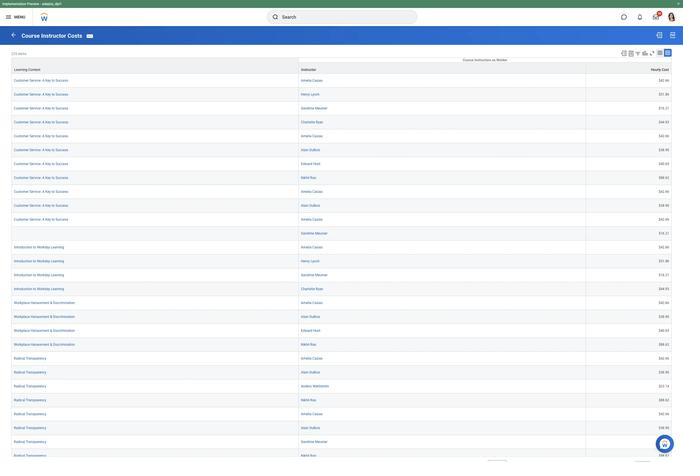 Task type: locate. For each thing, give the bounding box(es) containing it.
key for 8th customer service: a key to success link from the bottom
[[45, 120, 51, 124]]

8 transparency from the top
[[26, 454, 46, 458]]

success for 10th customer service: a key to success link from the top
[[56, 204, 68, 208]]

1 vertical spatial charlotte ryan link
[[301, 286, 323, 291]]

learning
[[14, 68, 27, 72], [51, 245, 64, 249], [51, 259, 64, 263], [51, 273, 64, 277], [51, 287, 64, 291]]

fullscreen image
[[649, 50, 655, 56]]

6 a from the top
[[42, 148, 45, 152]]

export to excel image for view printable version (pdf) icon
[[656, 32, 663, 39]]

1 vertical spatial lynch
[[311, 259, 320, 263]]

0 vertical spatial edward
[[301, 162, 312, 166]]

3 harassment from the top
[[31, 329, 49, 333]]

nikhil rao link
[[301, 175, 316, 180], [301, 342, 316, 347], [301, 397, 316, 402], [301, 453, 316, 458]]

toolbar
[[618, 49, 672, 58]]

workplace
[[14, 301, 30, 305], [14, 315, 30, 319], [14, 329, 30, 333], [14, 343, 30, 347]]

nikhil
[[301, 176, 310, 180], [301, 343, 310, 347], [301, 398, 310, 402], [301, 454, 310, 458]]

3 amelia casias from the top
[[301, 190, 323, 194]]

export to excel image left view printable version (pdf) icon
[[656, 32, 663, 39]]

nikhil rao
[[301, 176, 316, 180], [301, 343, 316, 347], [301, 398, 316, 402], [301, 454, 316, 458]]

$23.14
[[659, 384, 669, 388]]

2 charlotte from the top
[[301, 287, 315, 291]]

5 customer from the top
[[14, 134, 29, 138]]

course instructor costs
[[22, 32, 82, 39]]

8 $42.66 from the top
[[659, 412, 669, 416]]

nikhil for radical transparency link corresponding to 1st "row" from the bottom of the course instructor costs main content
[[301, 454, 310, 458]]

customer service: a key to success
[[14, 79, 68, 83], [14, 92, 68, 96], [14, 106, 68, 110], [14, 120, 68, 124], [14, 134, 68, 138], [14, 148, 68, 152], [14, 162, 68, 166], [14, 176, 68, 180], [14, 190, 68, 194], [14, 204, 68, 208], [14, 218, 68, 222]]

export to excel image
[[656, 32, 663, 39], [621, 50, 627, 56]]

instructor
[[41, 32, 66, 39], [301, 68, 316, 72]]

rao
[[310, 176, 316, 180], [310, 343, 316, 347], [310, 398, 316, 402], [310, 454, 316, 458]]

casias
[[312, 79, 323, 83], [312, 134, 323, 138], [312, 190, 323, 194], [312, 218, 323, 222], [312, 245, 323, 249], [312, 301, 323, 305], [312, 357, 323, 361], [312, 412, 323, 416]]

0 vertical spatial henry lynch
[[301, 92, 320, 96]]

0 horizontal spatial course
[[22, 32, 40, 39]]

key for 6th customer service: a key to success link from the bottom of the course instructor costs main content
[[45, 148, 51, 152]]

customer service: a key to success for 6th customer service: a key to success link from the bottom of the course instructor costs main content
[[14, 148, 68, 152]]

4 introduction to workday learning link from the top
[[14, 286, 64, 291]]

learning for henry lynch
[[51, 259, 64, 263]]

key for third customer service: a key to success link
[[45, 106, 51, 110]]

$44.93 for customer service: a key to success
[[659, 120, 669, 124]]

0 vertical spatial course
[[22, 32, 40, 39]]

worker
[[497, 58, 507, 62]]

1 alain dubois from the top
[[301, 148, 320, 152]]

charlotte for introduction to workday learning
[[301, 287, 315, 291]]

lynch for customer service: a key to success
[[311, 92, 320, 96]]

customer for fourth customer service: a key to success link from the bottom
[[14, 176, 29, 180]]

service: for 11th customer service: a key to success link from the bottom of the course instructor costs main content
[[30, 79, 41, 83]]

3 success from the top
[[56, 106, 68, 110]]

2 casias from the top
[[312, 134, 323, 138]]

$51.86
[[659, 92, 669, 96], [659, 259, 669, 263]]

1 vertical spatial $51.86
[[659, 259, 669, 263]]

0 vertical spatial $40.65
[[659, 162, 669, 166]]

0 vertical spatial henry
[[301, 92, 310, 96]]

2 introduction to workday learning link from the top
[[14, 258, 64, 263]]

$38.90 for third alain dubois link from the top
[[659, 315, 669, 319]]

$16.21
[[659, 106, 669, 110], [659, 231, 669, 235], [659, 273, 669, 277], [659, 440, 669, 444]]

alain dubois for fourth alain dubois link from the bottom of the course instructor costs main content
[[301, 204, 320, 208]]

to for third customer service: a key to success link
[[52, 106, 55, 110]]

2 alain dubois from the top
[[301, 204, 320, 208]]

alain dubois
[[301, 148, 320, 152], [301, 204, 320, 208], [301, 315, 320, 319], [301, 370, 320, 374], [301, 426, 320, 430]]

1 $88.62 from the top
[[659, 176, 669, 180]]

1 vertical spatial hunt
[[313, 329, 320, 333]]

8 amelia from the top
[[301, 412, 312, 416]]

henry
[[301, 92, 310, 96], [301, 259, 310, 263]]

discrimination for edward hunt
[[53, 329, 75, 333]]

3 & from the top
[[50, 329, 52, 333]]

casias for fourth amelia casias link from the bottom of the course instructor costs main content
[[312, 245, 323, 249]]

row containing instructor
[[11, 62, 672, 74]]

0 horizontal spatial export to excel image
[[621, 50, 627, 56]]

customer service: a key to success for first customer service: a key to success link from the bottom of the course instructor costs main content
[[14, 218, 68, 222]]

1 nikhil rao link from the top
[[301, 175, 316, 180]]

introduction
[[14, 245, 32, 249], [14, 259, 32, 263], [14, 273, 32, 277], [14, 287, 32, 291]]

charlotte ryan link for introduction to workday learning
[[301, 286, 323, 291]]

$38.90
[[659, 148, 669, 152], [659, 204, 669, 208], [659, 315, 669, 319], [659, 370, 669, 374], [659, 426, 669, 430]]

alain dubois for 5th alain dubois link from the bottom
[[301, 148, 320, 152]]

hourly cost
[[651, 68, 669, 72]]

1 $44.93 from the top
[[659, 120, 669, 124]]

& for amelia casias
[[50, 301, 52, 305]]

1 vertical spatial $40.65
[[659, 329, 669, 333]]

1 alain from the top
[[301, 148, 309, 152]]

edward for customer service: a key to success
[[301, 162, 312, 166]]

key for first customer service: a key to success link from the bottom of the course instructor costs main content
[[45, 218, 51, 222]]

5 success from the top
[[56, 134, 68, 138]]

view printable version (pdf) image
[[670, 32, 676, 39]]

henry lynch
[[301, 92, 320, 96], [301, 259, 320, 263]]

learning for sandrine meunier
[[51, 273, 64, 277]]

introduction to workday learning
[[14, 245, 64, 249], [14, 259, 64, 263], [14, 273, 64, 277], [14, 287, 64, 291]]

service: for third customer service: a key to success link
[[30, 106, 41, 110]]

4 service: from the top
[[30, 120, 41, 124]]

dubois
[[309, 148, 320, 152], [309, 204, 320, 208], [309, 315, 320, 319], [309, 370, 320, 374], [309, 426, 320, 430]]

$51.86 for introduction to workday learning
[[659, 259, 669, 263]]

hourly
[[651, 68, 661, 72]]

2 radical transparency link from the top
[[14, 369, 46, 374]]

success for fifth customer service: a key to success link
[[56, 134, 68, 138]]

radical transparency
[[14, 357, 46, 361], [14, 370, 46, 374], [14, 384, 46, 388], [14, 398, 46, 402], [14, 412, 46, 416], [14, 426, 46, 430], [14, 440, 46, 444], [14, 454, 46, 458]]

4 alain from the top
[[301, 370, 309, 374]]

2 row from the top
[[11, 62, 672, 74]]

1 success from the top
[[56, 79, 68, 83]]

$16.21 for introduction to workday learning
[[659, 273, 669, 277]]

1 vertical spatial instructor
[[301, 68, 316, 72]]

3 workplace harassment & discrimination link from the top
[[14, 328, 75, 333]]

& for nikhil rao
[[50, 343, 52, 347]]

1 vertical spatial edward hunt link
[[301, 328, 320, 333]]

1 introduction from the top
[[14, 245, 32, 249]]

transparency for 6th "row" from the bottom
[[26, 384, 46, 388]]

11 customer from the top
[[14, 218, 29, 222]]

8 casias from the top
[[312, 412, 323, 416]]

1 horizontal spatial instructor
[[301, 68, 316, 72]]

export to excel image left the export to worksheets image
[[621, 50, 627, 56]]

workplace harassment & discrimination link for nikhil rao
[[14, 342, 75, 347]]

a for third customer service: a key to success link
[[42, 106, 45, 110]]

&
[[50, 301, 52, 305], [50, 315, 52, 319], [50, 329, 52, 333], [50, 343, 52, 347]]

0 vertical spatial ryan
[[316, 120, 323, 124]]

4 workday from the top
[[37, 287, 50, 291]]

22 row from the top
[[11, 338, 672, 352]]

1 vertical spatial export to excel image
[[621, 50, 627, 56]]

7 amelia from the top
[[301, 357, 312, 361]]

charlotte ryan link
[[301, 119, 323, 124], [301, 286, 323, 291]]

a
[[42, 79, 45, 83], [42, 92, 45, 96], [42, 106, 45, 110], [42, 120, 45, 124], [42, 134, 45, 138], [42, 148, 45, 152], [42, 162, 45, 166], [42, 176, 45, 180], [42, 190, 45, 194], [42, 204, 45, 208], [42, 218, 45, 222]]

learning inside popup button
[[14, 68, 27, 72]]

radical transparency link
[[14, 355, 46, 361], [14, 369, 46, 374], [14, 383, 46, 388], [14, 397, 46, 402], [14, 411, 46, 416], [14, 425, 46, 430], [14, 439, 46, 444], [14, 453, 46, 458]]

instructors
[[475, 58, 491, 62]]

11 a from the top
[[42, 218, 45, 222]]

2 nikhil from the top
[[301, 343, 310, 347]]

25 row from the top
[[11, 380, 672, 393]]

workplace for alain
[[14, 315, 30, 319]]

1 vertical spatial henry lynch
[[301, 259, 320, 263]]

alain dubois link
[[301, 147, 320, 152], [301, 203, 320, 208], [301, 314, 320, 319], [301, 369, 320, 374], [301, 425, 320, 430]]

a for first customer service: a key to success link from the bottom of the course instructor costs main content
[[42, 218, 45, 222]]

course right previous page image
[[22, 32, 40, 39]]

1 $38.90 from the top
[[659, 148, 669, 152]]

edward
[[301, 162, 312, 166], [301, 329, 312, 333]]

1 edward hunt from the top
[[301, 162, 320, 166]]

edward hunt
[[301, 162, 320, 166], [301, 329, 320, 333]]

225
[[11, 52, 17, 56]]

course instructors as worker
[[463, 58, 507, 62]]

meunier
[[315, 106, 328, 110], [315, 231, 328, 235], [315, 273, 328, 277], [315, 440, 328, 444]]

dubois for 5th alain dubois link from the top of the course instructor costs main content
[[309, 426, 320, 430]]

course
[[22, 32, 40, 39], [463, 58, 474, 62]]

casias for third amelia casias link from the bottom
[[312, 301, 323, 305]]

a for 7th customer service: a key to success link from the top of the course instructor costs main content
[[42, 162, 45, 166]]

success
[[56, 79, 68, 83], [56, 92, 68, 96], [56, 106, 68, 110], [56, 120, 68, 124], [56, 134, 68, 138], [56, 148, 68, 152], [56, 162, 68, 166], [56, 176, 68, 180], [56, 190, 68, 194], [56, 204, 68, 208], [56, 218, 68, 222]]

workplace harassment & discrimination for alain
[[14, 315, 75, 319]]

8 key from the top
[[45, 176, 51, 180]]

amelia
[[301, 79, 312, 83], [301, 134, 312, 138], [301, 190, 312, 194], [301, 218, 312, 222], [301, 245, 312, 249], [301, 301, 312, 305], [301, 357, 312, 361], [301, 412, 312, 416]]

course instructors as worker button
[[299, 58, 672, 62]]

discrimination for amelia casias
[[53, 301, 75, 305]]

1 vertical spatial course
[[463, 58, 474, 62]]

0 vertical spatial export to excel image
[[656, 32, 663, 39]]

1 sandrine from the top
[[301, 106, 314, 110]]

1 vertical spatial $44.93
[[659, 287, 669, 291]]

ryan
[[316, 120, 323, 124], [316, 287, 323, 291]]

amelia casias
[[301, 79, 323, 83], [301, 134, 323, 138], [301, 190, 323, 194], [301, 218, 323, 222], [301, 245, 323, 249], [301, 301, 323, 305], [301, 357, 323, 361], [301, 412, 323, 416]]

1 vertical spatial ryan
[[316, 287, 323, 291]]

5 row from the top
[[11, 102, 672, 115]]

0 vertical spatial $44.93
[[659, 120, 669, 124]]

charlotte
[[301, 120, 315, 124], [301, 287, 315, 291]]

justify image
[[5, 14, 12, 20]]

5 customer service: a key to success from the top
[[14, 134, 68, 138]]

amelia casias link
[[301, 77, 323, 83], [301, 133, 323, 138], [301, 189, 323, 194], [301, 216, 323, 222], [301, 244, 323, 249], [301, 300, 323, 305], [301, 355, 323, 361], [301, 411, 323, 416]]

rao for 22th "row"
[[310, 343, 316, 347]]

sandrine meunier
[[301, 106, 328, 110], [301, 231, 328, 235], [301, 273, 328, 277], [301, 440, 328, 444]]

3 sandrine from the top
[[301, 273, 314, 277]]

cell
[[11, 227, 299, 241]]

charlotte ryan
[[301, 120, 323, 124], [301, 287, 323, 291]]

sandrine meunier link
[[301, 105, 328, 110], [301, 230, 328, 235], [301, 272, 328, 277], [301, 439, 328, 444]]

success for first customer service: a key to success link from the bottom of the course instructor costs main content
[[56, 218, 68, 222]]

discrimination
[[53, 301, 75, 305], [53, 315, 75, 319], [53, 329, 75, 333], [53, 343, 75, 347]]

-
[[40, 2, 41, 6]]

row
[[11, 58, 672, 74], [11, 62, 672, 74], [11, 74, 672, 88], [11, 88, 672, 102], [11, 102, 672, 115], [11, 115, 672, 129], [11, 129, 672, 143], [11, 143, 672, 157], [11, 157, 672, 171], [11, 171, 672, 185], [11, 185, 672, 199], [11, 199, 672, 213], [11, 213, 672, 227], [11, 227, 672, 241], [11, 241, 672, 254], [11, 254, 672, 268], [11, 268, 672, 282], [11, 282, 672, 296], [11, 296, 672, 310], [11, 310, 672, 324], [11, 324, 672, 338], [11, 338, 672, 352], [11, 352, 672, 366], [11, 366, 672, 380], [11, 380, 672, 393], [11, 393, 672, 407], [11, 407, 672, 421], [11, 421, 672, 435], [11, 435, 672, 449], [11, 449, 672, 462]]

1 vertical spatial charlotte ryan
[[301, 287, 323, 291]]

$42.66
[[659, 79, 669, 83], [659, 134, 669, 138], [659, 190, 669, 194], [659, 218, 669, 222], [659, 245, 669, 249], [659, 301, 669, 305], [659, 357, 669, 361], [659, 412, 669, 416]]

customer
[[14, 79, 29, 83], [14, 92, 29, 96], [14, 106, 29, 110], [14, 120, 29, 124], [14, 134, 29, 138], [14, 148, 29, 152], [14, 162, 29, 166], [14, 176, 29, 180], [14, 190, 29, 194], [14, 204, 29, 208], [14, 218, 29, 222]]

rao for tenth "row" from the top
[[310, 176, 316, 180]]

introduction to workday learning link
[[14, 244, 64, 249], [14, 258, 64, 263], [14, 272, 64, 277], [14, 286, 64, 291]]

$40.65
[[659, 162, 669, 166], [659, 329, 669, 333]]

close environment banner image
[[677, 2, 680, 5]]

0 vertical spatial charlotte ryan link
[[301, 119, 323, 124]]

transparency
[[26, 357, 46, 361], [26, 370, 46, 374], [26, 384, 46, 388], [26, 398, 46, 402], [26, 412, 46, 416], [26, 426, 46, 430], [26, 440, 46, 444], [26, 454, 46, 458]]

nikhil for workplace harassment & discrimination link associated with nikhil rao
[[301, 343, 310, 347]]

select to filter grid data image
[[635, 50, 641, 56]]

4 harassment from the top
[[31, 343, 49, 347]]

1 vertical spatial henry
[[301, 259, 310, 263]]

3 alain from the top
[[301, 315, 309, 319]]

10 success from the top
[[56, 204, 68, 208]]

0 vertical spatial edward hunt link
[[301, 161, 320, 166]]

alain for third alain dubois link from the top
[[301, 315, 309, 319]]

rao for 1st "row" from the bottom of the course instructor costs main content
[[310, 454, 316, 458]]

sandrine meunier link for customer service: a key to success
[[301, 105, 328, 110]]

radical transparency link for 26th "row" from the top
[[14, 397, 46, 402]]

expand/collapse chart image
[[642, 50, 648, 56]]

hunt for customer service: a key to success
[[313, 162, 320, 166]]

instructor button
[[299, 63, 586, 73]]

1 dubois from the top
[[309, 148, 320, 152]]

service: for 10th customer service: a key to success link from the top
[[30, 204, 41, 208]]

success for 6th customer service: a key to success link from the bottom of the course instructor costs main content
[[56, 148, 68, 152]]

1 vertical spatial edward hunt
[[301, 329, 320, 333]]

workplace for nikhil
[[14, 343, 30, 347]]

customer for third customer service: a key to success link
[[14, 106, 29, 110]]

success for fourth customer service: a key to success link from the bottom
[[56, 176, 68, 180]]

introduction for henry
[[14, 259, 32, 263]]

key
[[45, 79, 51, 83], [45, 92, 51, 96], [45, 106, 51, 110], [45, 120, 51, 124], [45, 134, 51, 138], [45, 148, 51, 152], [45, 162, 51, 166], [45, 176, 51, 180], [45, 190, 51, 194], [45, 204, 51, 208], [45, 218, 51, 222]]

alain for 5th alain dubois link from the top of the course instructor costs main content
[[301, 426, 309, 430]]

$44.93
[[659, 120, 669, 124], [659, 287, 669, 291]]

2 charlotte ryan link from the top
[[301, 286, 323, 291]]

2 dubois from the top
[[309, 204, 320, 208]]

9 service: from the top
[[30, 190, 41, 194]]

225 items
[[11, 52, 26, 56]]

0 vertical spatial edward hunt
[[301, 162, 320, 166]]

a for 11th customer service: a key to success link from the bottom of the course instructor costs main content
[[42, 79, 45, 83]]

1 amelia casias link from the top
[[301, 77, 323, 83]]

4 radical from the top
[[14, 398, 25, 402]]

0 vertical spatial henry lynch link
[[301, 91, 320, 96]]

3 workplace from the top
[[14, 329, 30, 333]]

3 radical transparency from the top
[[14, 384, 46, 388]]

sandrine
[[301, 106, 314, 110], [301, 231, 314, 235], [301, 273, 314, 277], [301, 440, 314, 444]]

1 horizontal spatial export to excel image
[[656, 32, 663, 39]]

1 vertical spatial charlotte
[[301, 287, 315, 291]]

amelia for fifth amelia casias link from the bottom
[[301, 218, 312, 222]]

harassment
[[31, 301, 49, 305], [31, 315, 49, 319], [31, 329, 49, 333], [31, 343, 49, 347]]

30
[[658, 12, 661, 15]]

2 $44.93 from the top
[[659, 287, 669, 291]]

customer for tenth customer service: a key to success link from the bottom of the course instructor costs main content
[[14, 92, 29, 96]]

service: for 6th customer service: a key to success link from the bottom of the course instructor costs main content
[[30, 148, 41, 152]]

export to worksheets image
[[628, 50, 635, 57]]

amelia for 7th amelia casias link from the top
[[301, 357, 312, 361]]

6 transparency from the top
[[26, 426, 46, 430]]

harassment for amelia
[[31, 301, 49, 305]]

discrimination for alain dubois
[[53, 315, 75, 319]]

row containing sandrine meunier
[[11, 227, 672, 241]]

workday for henry lynch
[[37, 259, 50, 263]]

8 customer service: a key to success link from the top
[[14, 175, 68, 180]]

0 vertical spatial charlotte ryan
[[301, 120, 323, 124]]

henry lynch link
[[301, 91, 320, 96], [301, 258, 320, 263]]

lynch
[[311, 92, 320, 96], [311, 259, 320, 263]]

2 amelia from the top
[[301, 134, 312, 138]]

6 radical from the top
[[14, 426, 25, 430]]

0 vertical spatial hunt
[[313, 162, 320, 166]]

1 introduction to workday learning link from the top
[[14, 244, 64, 249]]

11 success from the top
[[56, 218, 68, 222]]

1 horizontal spatial course
[[463, 58, 474, 62]]

$88.62
[[659, 176, 669, 180], [659, 343, 669, 347], [659, 398, 669, 402], [659, 454, 669, 458]]

4 rao from the top
[[310, 454, 316, 458]]

course inside popup button
[[463, 58, 474, 62]]

ryan for introduction to workday learning
[[316, 287, 323, 291]]

workplace harassment & discrimination
[[14, 301, 75, 305], [14, 315, 75, 319], [14, 329, 75, 333], [14, 343, 75, 347]]

to
[[52, 79, 55, 83], [52, 92, 55, 96], [52, 106, 55, 110], [52, 120, 55, 124], [52, 134, 55, 138], [52, 148, 55, 152], [52, 162, 55, 166], [52, 176, 55, 180], [52, 190, 55, 194], [52, 204, 55, 208], [52, 218, 55, 222], [33, 245, 36, 249], [33, 259, 36, 263], [33, 273, 36, 277], [33, 287, 36, 291]]

10 customer service: a key to success from the top
[[14, 204, 68, 208]]

adeptai_dpt1
[[42, 2, 62, 6]]

0 vertical spatial lynch
[[311, 92, 320, 96]]

transparency for 1st "row" from the bottom of the course instructor costs main content
[[26, 454, 46, 458]]

1 lynch from the top
[[311, 92, 320, 96]]

2 discrimination from the top
[[53, 315, 75, 319]]

5 service: from the top
[[30, 134, 41, 138]]

course instructor costs main content
[[0, 26, 683, 462]]

4 introduction from the top
[[14, 287, 32, 291]]

1 & from the top
[[50, 301, 52, 305]]

4 customer from the top
[[14, 120, 29, 124]]

success for 11th customer service: a key to success link from the bottom of the course instructor costs main content
[[56, 79, 68, 83]]

workday
[[37, 245, 50, 249], [37, 259, 50, 263], [37, 273, 50, 277], [37, 287, 50, 291]]

4 introduction to workday learning from the top
[[14, 287, 64, 291]]

edward hunt link
[[301, 161, 320, 166], [301, 328, 320, 333]]

costs
[[68, 32, 82, 39]]

1 vertical spatial henry lynch link
[[301, 258, 320, 263]]

henry lynch for customer service: a key to success
[[301, 92, 320, 96]]

0 horizontal spatial instructor
[[41, 32, 66, 39]]

table image
[[657, 50, 663, 56]]

8 service: from the top
[[30, 176, 41, 180]]

learning for amelia casias
[[51, 245, 64, 249]]

workplace for amelia
[[14, 301, 30, 305]]

amelia for second amelia casias link from the top of the course instructor costs main content
[[301, 134, 312, 138]]

anders wahlström
[[301, 384, 329, 388]]

course left instructors
[[463, 58, 474, 62]]

4 a from the top
[[42, 120, 45, 124]]

$38.90 for 4th alain dubois link from the top of the course instructor costs main content
[[659, 370, 669, 374]]

introduction to workday learning for amelia
[[14, 245, 64, 249]]

14 row from the top
[[11, 227, 672, 241]]

service:
[[30, 79, 41, 83], [30, 92, 41, 96], [30, 106, 41, 110], [30, 120, 41, 124], [30, 134, 41, 138], [30, 148, 41, 152], [30, 162, 41, 166], [30, 176, 41, 180], [30, 190, 41, 194], [30, 204, 41, 208], [30, 218, 41, 222]]

amelia for third amelia casias link from the bottom
[[301, 301, 312, 305]]

6 customer from the top
[[14, 148, 29, 152]]

4 casias from the top
[[312, 218, 323, 222]]

content
[[28, 68, 40, 72]]

service: for 7th customer service: a key to success link from the top of the course instructor costs main content
[[30, 162, 41, 166]]

0 vertical spatial charlotte
[[301, 120, 315, 124]]

alain dubois for 5th alain dubois link from the top of the course instructor costs main content
[[301, 426, 320, 430]]

cost
[[662, 68, 669, 72]]

radical
[[14, 357, 25, 361], [14, 370, 25, 374], [14, 384, 25, 388], [14, 398, 25, 402], [14, 412, 25, 416], [14, 426, 25, 430], [14, 440, 25, 444], [14, 454, 25, 458]]

0 vertical spatial $51.86
[[659, 92, 669, 96]]

2 edward from the top
[[301, 329, 312, 333]]

alain for 5th alain dubois link from the bottom
[[301, 148, 309, 152]]

4 nikhil rao from the top
[[301, 454, 316, 458]]

1 vertical spatial edward
[[301, 329, 312, 333]]

1 henry lynch link from the top
[[301, 91, 320, 96]]

customer service: a key to success link
[[14, 77, 68, 83], [14, 91, 68, 96], [14, 105, 68, 110], [14, 119, 68, 124], [14, 133, 68, 138], [14, 147, 68, 152], [14, 161, 68, 166], [14, 175, 68, 180], [14, 189, 68, 194], [14, 203, 68, 208], [14, 216, 68, 222]]

workplace harassment & discrimination link
[[14, 300, 75, 305], [14, 314, 75, 319], [14, 328, 75, 333], [14, 342, 75, 347]]

workplace harassment & discrimination for amelia
[[14, 301, 75, 305]]

alain
[[301, 148, 309, 152], [301, 204, 309, 208], [301, 315, 309, 319], [301, 370, 309, 374], [301, 426, 309, 430]]

2 & from the top
[[50, 315, 52, 319]]

hunt
[[313, 162, 320, 166], [313, 329, 320, 333]]



Task type: describe. For each thing, give the bounding box(es) containing it.
export to excel image for the export to worksheets image
[[621, 50, 627, 56]]

7 amelia casias link from the top
[[301, 355, 323, 361]]

service: for fifth customer service: a key to success link
[[30, 134, 41, 138]]

to for fourth customer service: a key to success link from the bottom
[[52, 176, 55, 180]]

29 row from the top
[[11, 435, 672, 449]]

1 customer service: a key to success link from the top
[[14, 77, 68, 83]]

course for course instructor costs
[[22, 32, 40, 39]]

11 row from the top
[[11, 185, 672, 199]]

amelia for eighth amelia casias link
[[301, 412, 312, 416]]

success for tenth customer service: a key to success link from the bottom of the course instructor costs main content
[[56, 92, 68, 96]]

26 row from the top
[[11, 393, 672, 407]]

12 row from the top
[[11, 199, 672, 213]]

2 meunier from the top
[[315, 231, 328, 235]]

7 customer service: a key to success link from the top
[[14, 161, 68, 166]]

casias for fifth amelia casias link from the bottom
[[312, 218, 323, 222]]

20 row from the top
[[11, 310, 672, 324]]

henry lynch link for introduction to workday learning
[[301, 258, 320, 263]]

customer for first customer service: a key to success link from the bottom of the course instructor costs main content
[[14, 218, 29, 222]]

5 radical from the top
[[14, 412, 25, 416]]

transparency for second "row" from the bottom
[[26, 440, 46, 444]]

27 row from the top
[[11, 407, 672, 421]]

ryan for customer service: a key to success
[[316, 120, 323, 124]]

8 amelia casias link from the top
[[301, 411, 323, 416]]

anders wahlström link
[[301, 383, 329, 388]]

customer service: a key to success for third customer service: a key to success link
[[14, 106, 68, 110]]

row containing course instructors as worker
[[11, 58, 672, 74]]

toolbar inside course instructor costs main content
[[618, 49, 672, 58]]

5 $42.66 from the top
[[659, 245, 669, 249]]

to for 6th customer service: a key to success link from the bottom of the course instructor costs main content
[[52, 148, 55, 152]]

to for tenth customer service: a key to success link from the bottom of the course instructor costs main content
[[52, 92, 55, 96]]

23 row from the top
[[11, 352, 672, 366]]

3 radical from the top
[[14, 384, 25, 388]]

30 row from the top
[[11, 449, 672, 462]]

7 radical transparency from the top
[[14, 440, 46, 444]]

$40.65 for customer service: a key to success
[[659, 162, 669, 166]]

2 sandrine meunier from the top
[[301, 231, 328, 235]]

6 row from the top
[[11, 115, 672, 129]]

workplace harassment & discrimination link for amelia casias
[[14, 300, 75, 305]]

transparency for 27th "row" from the top
[[26, 412, 46, 416]]

customer for 7th customer service: a key to success link from the top of the course instructor costs main content
[[14, 162, 29, 166]]

2 alain dubois link from the top
[[301, 203, 320, 208]]

19 row from the top
[[11, 296, 672, 310]]

0 vertical spatial instructor
[[41, 32, 66, 39]]

nikhil rao link for radical transparency link corresponding to 1st "row" from the bottom of the course instructor costs main content
[[301, 453, 316, 458]]

sandrine meunier link for introduction to workday learning
[[301, 272, 328, 277]]

a for fifth customer service: a key to success link
[[42, 134, 45, 138]]

4 customer service: a key to success link from the top
[[14, 119, 68, 124]]

9 row from the top
[[11, 157, 672, 171]]

7 $42.66 from the top
[[659, 357, 669, 361]]

2 customer service: a key to success link from the top
[[14, 91, 68, 96]]

customer service: a key to success for ninth customer service: a key to success link
[[14, 190, 68, 194]]

to for fifth customer service: a key to success link
[[52, 134, 55, 138]]

workplace harassment & discrimination link for alain dubois
[[14, 314, 75, 319]]

24 row from the top
[[11, 366, 672, 380]]

2 radical transparency from the top
[[14, 370, 46, 374]]

5 amelia casias from the top
[[301, 245, 323, 249]]

1 amelia casias from the top
[[301, 79, 323, 83]]

4 amelia casias link from the top
[[301, 216, 323, 222]]

4 radical transparency from the top
[[14, 398, 46, 402]]

course instructor costs link
[[22, 32, 82, 39]]

1 radical transparency from the top
[[14, 357, 46, 361]]

4 $88.62 from the top
[[659, 454, 669, 458]]

16 row from the top
[[11, 254, 672, 268]]

2 $16.21 from the top
[[659, 231, 669, 235]]

charlotte ryan for introduction to workday learning
[[301, 287, 323, 291]]

anders
[[301, 384, 312, 388]]

10 customer service: a key to success link from the top
[[14, 203, 68, 208]]

search image
[[272, 14, 279, 20]]

success for third customer service: a key to success link
[[56, 106, 68, 110]]

5 radical transparency from the top
[[14, 412, 46, 416]]

alain for fourth alain dubois link from the bottom of the course instructor costs main content
[[301, 204, 309, 208]]

learning content
[[14, 68, 40, 72]]

workplace for edward
[[14, 329, 30, 333]]

2 $88.62 from the top
[[659, 343, 669, 347]]

2 amelia casias from the top
[[301, 134, 323, 138]]

instructor inside popup button
[[301, 68, 316, 72]]

3 $42.66 from the top
[[659, 190, 669, 194]]

dubois for fourth alain dubois link from the bottom of the course instructor costs main content
[[309, 204, 320, 208]]

introduction for sandrine
[[14, 273, 32, 277]]

4 $42.66 from the top
[[659, 218, 669, 222]]

3 customer service: a key to success link from the top
[[14, 105, 68, 110]]

wahlström
[[313, 384, 329, 388]]

$38.90 for 5th alain dubois link from the top of the course instructor costs main content
[[659, 426, 669, 430]]

nikhil rao link for radical transparency link corresponding to 26th "row" from the top
[[301, 397, 316, 402]]

customer service: a key to success for 8th customer service: a key to success link from the bottom
[[14, 120, 68, 124]]

3 alain dubois link from the top
[[301, 314, 320, 319]]

profile logan mcneil image
[[667, 12, 676, 23]]

harassment for alain
[[31, 315, 49, 319]]

6 $42.66 from the top
[[659, 301, 669, 305]]

3 amelia casias link from the top
[[301, 189, 323, 194]]

to for first customer service: a key to success link from the bottom of the course instructor costs main content
[[52, 218, 55, 222]]

2 radical from the top
[[14, 370, 25, 374]]

5 customer service: a key to success link from the top
[[14, 133, 68, 138]]

11 customer service: a key to success link from the top
[[14, 216, 68, 222]]

key for ninth customer service: a key to success link
[[45, 190, 51, 194]]

success for ninth customer service: a key to success link
[[56, 190, 68, 194]]

3 $88.62 from the top
[[659, 398, 669, 402]]

service: for first customer service: a key to success link from the bottom of the course instructor costs main content
[[30, 218, 41, 222]]

5 amelia casias link from the top
[[301, 244, 323, 249]]

8 radical transparency from the top
[[14, 454, 46, 458]]

dubois for 5th alain dubois link from the bottom
[[309, 148, 320, 152]]

customer service: a key to success for tenth customer service: a key to success link from the bottom of the course instructor costs main content
[[14, 92, 68, 96]]

Search Workday  search field
[[282, 11, 405, 23]]

30 button
[[650, 11, 662, 23]]

6 amelia casias from the top
[[301, 301, 323, 305]]

2 sandrine from the top
[[301, 231, 314, 235]]

7 amelia casias from the top
[[301, 357, 323, 361]]

previous page image
[[10, 31, 17, 38]]

to for 11th customer service: a key to success link from the bottom of the course instructor costs main content
[[52, 79, 55, 83]]

edward hunt for workplace harassment & discrimination
[[301, 329, 320, 333]]

1 alain dubois link from the top
[[301, 147, 320, 152]]

2 $42.66 from the top
[[659, 134, 669, 138]]

implementation preview -   adeptai_dpt1
[[2, 2, 62, 6]]

9 customer service: a key to success link from the top
[[14, 189, 68, 194]]

hourly cost button
[[586, 63, 672, 73]]

3 row from the top
[[11, 74, 672, 88]]

3 nikhil rao from the top
[[301, 398, 316, 402]]

2 nikhil rao from the top
[[301, 343, 316, 347]]

transparency for 26th "row" from the top
[[26, 398, 46, 402]]

amelia for eighth amelia casias link from the bottom of the course instructor costs main content
[[301, 79, 312, 83]]

learning for charlotte ryan
[[51, 287, 64, 291]]

$51.86 for customer service: a key to success
[[659, 92, 669, 96]]

1 radical from the top
[[14, 357, 25, 361]]

8 amelia casias from the top
[[301, 412, 323, 416]]

6 customer service: a key to success link from the top
[[14, 147, 68, 152]]

casias for eighth amelia casias link
[[312, 412, 323, 416]]

cell inside course instructor costs main content
[[11, 227, 299, 241]]

inbox large image
[[653, 14, 659, 20]]

customer service: a key to success for fourth customer service: a key to success link from the bottom
[[14, 176, 68, 180]]

expand table image
[[665, 50, 671, 56]]

nikhil rao link for workplace harassment & discrimination link associated with nikhil rao
[[301, 342, 316, 347]]

items
[[18, 52, 26, 56]]

casias for eighth amelia casias link from the bottom of the course instructor costs main content
[[312, 79, 323, 83]]

1 $42.66 from the top
[[659, 79, 669, 83]]

10 row from the top
[[11, 171, 672, 185]]

7 radical from the top
[[14, 440, 25, 444]]

menu
[[14, 15, 25, 19]]

introduction to workday learning for sandrine
[[14, 273, 64, 277]]

radical transparency link for 1st "row" from the bottom of the course instructor costs main content
[[14, 453, 46, 458]]

key for 11th customer service: a key to success link from the bottom of the course instructor costs main content
[[45, 79, 51, 83]]

4 amelia casias from the top
[[301, 218, 323, 222]]

6 radical transparency from the top
[[14, 426, 46, 430]]

key for fifth customer service: a key to success link
[[45, 134, 51, 138]]

7 row from the top
[[11, 129, 672, 143]]

13 row from the top
[[11, 213, 672, 227]]

17 row from the top
[[11, 268, 672, 282]]

customer service: a key to success for 10th customer service: a key to success link from the top
[[14, 204, 68, 208]]

15 row from the top
[[11, 241, 672, 254]]

preview
[[27, 2, 39, 6]]

a for 6th customer service: a key to success link from the bottom of the course instructor costs main content
[[42, 148, 45, 152]]

21 row from the top
[[11, 324, 672, 338]]

workplace harassment & discrimination for edward
[[14, 329, 75, 333]]

transparency for 24th "row" from the top of the course instructor costs main content
[[26, 370, 46, 374]]

sandrine meunier for radical transparency
[[301, 440, 328, 444]]

introduction to workday learning link for sandrine meunier
[[14, 272, 64, 277]]

meunier for customer service: a key to success
[[315, 106, 328, 110]]

1 nikhil rao from the top
[[301, 176, 316, 180]]

notifications large image
[[637, 14, 643, 20]]

learning content button
[[12, 58, 298, 73]]

customer for fifth customer service: a key to success link
[[14, 134, 29, 138]]

implementation
[[2, 2, 26, 6]]

course for course instructors as worker
[[463, 58, 474, 62]]

28 row from the top
[[11, 421, 672, 435]]

a for tenth customer service: a key to success link from the bottom of the course instructor costs main content
[[42, 92, 45, 96]]

sandrine meunier link for radical transparency
[[301, 439, 328, 444]]

5 alain dubois link from the top
[[301, 425, 320, 430]]

hunt for workplace harassment & discrimination
[[313, 329, 320, 333]]

edward hunt link for customer service: a key to success
[[301, 161, 320, 166]]

8 radical from the top
[[14, 454, 25, 458]]

to for 10th customer service: a key to success link from the top
[[52, 204, 55, 208]]

menu banner
[[0, 0, 683, 26]]

as
[[492, 58, 496, 62]]

sandrine for radical transparency
[[301, 440, 314, 444]]

rao for 26th "row" from the top
[[310, 398, 316, 402]]

success for 7th customer service: a key to success link from the top of the course instructor costs main content
[[56, 162, 68, 166]]

2 amelia casias link from the top
[[301, 133, 323, 138]]

4 row from the top
[[11, 88, 672, 102]]

6 amelia casias link from the top
[[301, 300, 323, 305]]

4 alain dubois link from the top
[[301, 369, 320, 374]]

success for 8th customer service: a key to success link from the bottom
[[56, 120, 68, 124]]

sandrine meunier for customer service: a key to success
[[301, 106, 328, 110]]

radical transparency link for 6th "row" from the bottom
[[14, 383, 46, 388]]

menu button
[[0, 8, 33, 26]]

2 sandrine meunier link from the top
[[301, 230, 328, 235]]

amelia for fourth amelia casias link from the bottom of the course instructor costs main content
[[301, 245, 312, 249]]

henry for customer service: a key to success
[[301, 92, 310, 96]]

transparency for 28th "row"
[[26, 426, 46, 430]]

8 row from the top
[[11, 143, 672, 157]]

18 row from the top
[[11, 282, 672, 296]]

$38.90 for 5th alain dubois link from the bottom
[[659, 148, 669, 152]]



Task type: vqa. For each thing, say whether or not it's contained in the screenshot.


